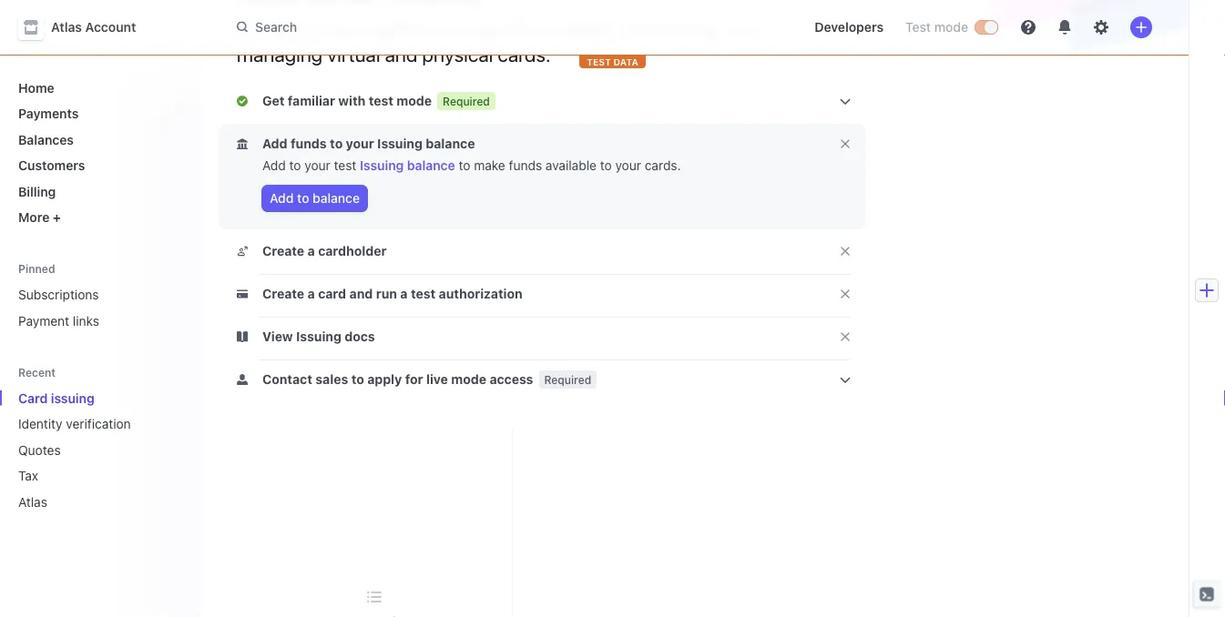 Task type: describe. For each thing, give the bounding box(es) containing it.
identity
[[18, 417, 62, 432]]

and inside dropdown button
[[349, 287, 373, 302]]

recent
[[18, 366, 56, 379]]

customers
[[18, 158, 85, 173]]

balances link
[[11, 125, 186, 154]]

authorization
[[439, 287, 523, 302]]

contact sales to apply for live mode access button
[[237, 371, 537, 389]]

funds inside dropdown button
[[291, 136, 327, 151]]

to up 'add to balance'
[[289, 158, 301, 173]]

account
[[85, 20, 136, 35]]

+
[[53, 210, 61, 225]]

search
[[255, 19, 297, 34]]

atlas for atlas
[[18, 495, 47, 510]]

make
[[474, 158, 505, 173]]

an end-to-end platform for quickly creating, distributing, and managing virtual and physical cards.
[[237, 16, 759, 66]]

atlas link
[[11, 487, 160, 517]]

1 horizontal spatial cards.
[[645, 158, 681, 173]]

create a card and run a test authorization
[[262, 287, 523, 302]]

create for create a cardholder
[[262, 244, 304, 259]]

tax link
[[11, 461, 160, 491]]

identity verification
[[18, 417, 131, 432]]

1 horizontal spatial funds
[[509, 158, 542, 173]]

balances
[[18, 132, 74, 147]]

get familiar with test mode button
[[237, 92, 436, 110]]

svg image for view issuing docs
[[237, 332, 248, 343]]

test
[[587, 56, 611, 67]]

0 horizontal spatial your
[[305, 158, 331, 173]]

required for get familiar with test mode
[[443, 95, 490, 107]]

sales
[[316, 372, 348, 387]]

create a cardholder button
[[237, 242, 390, 261]]

billing link
[[11, 177, 186, 206]]

1 horizontal spatial mode
[[451, 372, 486, 387]]

a for cardholder
[[308, 244, 315, 259]]

add funds to your issuing balance button
[[237, 135, 479, 153]]

add to balance
[[270, 191, 360, 206]]

to right sales
[[351, 372, 364, 387]]

billing
[[18, 184, 56, 199]]

your inside dropdown button
[[346, 136, 374, 151]]

create for create a card and run a test authorization
[[262, 287, 304, 302]]

pinned element
[[11, 280, 186, 336]]

svg image for contact sales to apply for live mode access
[[237, 374, 248, 385]]

view issuing docs button
[[237, 328, 379, 346]]

settings image
[[1094, 20, 1109, 35]]

for inside an end-to-end platform for quickly creating, distributing, and managing virtual and physical cards.
[[447, 16, 470, 40]]

card
[[18, 391, 48, 406]]

to left "make" on the top left
[[459, 158, 470, 173]]

2 vertical spatial test
[[411, 287, 436, 302]]

access
[[490, 372, 533, 387]]

0 horizontal spatial mode
[[397, 93, 432, 108]]

svg image for create a cardholder
[[237, 246, 248, 257]]

test for your
[[334, 158, 356, 173]]

more
[[18, 210, 49, 225]]

quotes
[[18, 443, 61, 458]]

customers link
[[11, 151, 186, 180]]

with
[[338, 93, 366, 108]]

payment links
[[18, 313, 99, 328]]

required for contact sales to apply for live mode access
[[544, 374, 591, 386]]

cards. inside an end-to-end platform for quickly creating, distributing, and managing virtual and physical cards.
[[498, 42, 551, 66]]

test for with
[[369, 93, 394, 108]]

pinned navigation links element
[[11, 261, 186, 336]]

an
[[237, 16, 261, 40]]

issuing for test
[[360, 158, 404, 173]]

help image
[[1021, 20, 1036, 35]]

2 vertical spatial balance
[[313, 191, 360, 206]]

Search text field
[[226, 11, 740, 44]]

end
[[333, 16, 365, 40]]

contact sales to apply for live mode access
[[262, 372, 533, 387]]

svg image for get familiar with test mode
[[237, 96, 248, 107]]

tax
[[18, 469, 38, 484]]

apply
[[367, 372, 402, 387]]

core navigation links element
[[11, 73, 186, 232]]

for inside dropdown button
[[405, 372, 423, 387]]

payment links link
[[11, 306, 186, 336]]

balance for your
[[426, 136, 475, 151]]

1 vertical spatial and
[[385, 42, 418, 66]]

card issuing link
[[11, 384, 160, 413]]

svg image for create a card and run a test authorization
[[237, 289, 248, 300]]

0 vertical spatial mode
[[934, 20, 968, 35]]

get
[[262, 93, 285, 108]]

view issuing docs
[[262, 329, 375, 344]]

payment
[[18, 313, 69, 328]]



Task type: vqa. For each thing, say whether or not it's contained in the screenshot.
THE SEARCH SEARCH FIELD
yes



Task type: locate. For each thing, give the bounding box(es) containing it.
live
[[426, 372, 448, 387]]

1 vertical spatial issuing
[[360, 158, 404, 173]]

platform
[[370, 16, 442, 40]]

and
[[727, 16, 759, 40], [385, 42, 418, 66], [349, 287, 373, 302]]

issuing
[[377, 136, 423, 151], [360, 158, 404, 173], [296, 329, 342, 344]]

1 vertical spatial atlas
[[18, 495, 47, 510]]

developers link
[[807, 13, 891, 42]]

1 vertical spatial funds
[[509, 158, 542, 173]]

add to your test issuing balance to make funds available to your cards.
[[262, 158, 681, 173]]

svg image inside 'view issuing docs' dropdown button
[[237, 332, 248, 343]]

add for add funds to your issuing balance
[[262, 136, 288, 151]]

add for add to your test issuing balance to make funds available to your cards.
[[262, 158, 286, 173]]

physical
[[422, 42, 493, 66]]

1 vertical spatial for
[[405, 372, 423, 387]]

Search search field
[[226, 11, 740, 44]]

quickly
[[475, 16, 536, 40]]

docs
[[345, 329, 375, 344]]

svg image
[[237, 139, 248, 149], [237, 332, 248, 343], [237, 374, 248, 385]]

test data
[[587, 56, 638, 67]]

0 horizontal spatial atlas
[[18, 495, 47, 510]]

2 vertical spatial and
[[349, 287, 373, 302]]

home
[[18, 80, 54, 95]]

svg image left create a cardholder
[[237, 246, 248, 257]]

2 horizontal spatial test
[[411, 287, 436, 302]]

0 vertical spatial issuing
[[377, 136, 423, 151]]

1 vertical spatial create
[[262, 287, 304, 302]]

add
[[262, 136, 288, 151], [262, 158, 286, 173], [270, 191, 294, 206]]

cardholder
[[318, 244, 387, 259]]

3 svg image from the top
[[237, 289, 248, 300]]

1 horizontal spatial for
[[447, 16, 470, 40]]

1 horizontal spatial required
[[544, 374, 591, 386]]

to
[[330, 136, 343, 151], [289, 158, 301, 173], [459, 158, 470, 173], [600, 158, 612, 173], [297, 191, 309, 206], [351, 372, 364, 387]]

2 vertical spatial mode
[[451, 372, 486, 387]]

issuing inside dropdown button
[[377, 136, 423, 151]]

add inside dropdown button
[[262, 136, 288, 151]]

svg image inside 'contact sales to apply for live mode access' dropdown button
[[237, 374, 248, 385]]

2 svg image from the top
[[237, 246, 248, 257]]

add for add to balance
[[270, 191, 294, 206]]

contact
[[262, 372, 312, 387]]

to right available
[[600, 158, 612, 173]]

required right access on the left bottom
[[544, 374, 591, 386]]

a for card
[[308, 287, 315, 302]]

run
[[376, 287, 397, 302]]

2 vertical spatial svg image
[[237, 374, 248, 385]]

test
[[369, 93, 394, 108], [334, 158, 356, 173], [411, 287, 436, 302]]

payments
[[18, 106, 79, 121]]

mode right live
[[451, 372, 486, 387]]

and right distributing,
[[727, 16, 759, 40]]

atlas inside atlas account button
[[51, 20, 82, 35]]

0 vertical spatial create
[[262, 244, 304, 259]]

2 vertical spatial issuing
[[296, 329, 342, 344]]

0 vertical spatial for
[[447, 16, 470, 40]]

your
[[346, 136, 374, 151], [305, 158, 331, 173], [615, 158, 641, 173]]

0 vertical spatial svg image
[[237, 139, 248, 149]]

available
[[546, 158, 597, 173]]

to up create a cardholder dropdown button
[[297, 191, 309, 206]]

balance for test
[[407, 158, 455, 173]]

add funds to your issuing balance
[[262, 136, 475, 151]]

create up 'view'
[[262, 287, 304, 302]]

required down physical
[[443, 95, 490, 107]]

required
[[443, 95, 490, 107], [544, 374, 591, 386]]

for up physical
[[447, 16, 470, 40]]

atlas
[[51, 20, 82, 35], [18, 495, 47, 510]]

create a card and run a test authorization button
[[237, 285, 526, 303]]

atlas for atlas account
[[51, 20, 82, 35]]

issuing down add funds to your issuing balance
[[360, 158, 404, 173]]

0 vertical spatial test
[[369, 93, 394, 108]]

svg image left 'get'
[[237, 96, 248, 107]]

verification
[[66, 417, 131, 432]]

for left live
[[405, 372, 423, 387]]

1 svg image from the top
[[237, 96, 248, 107]]

0 horizontal spatial required
[[443, 95, 490, 107]]

issuing balance link
[[360, 158, 455, 173]]

test right with at the top left
[[369, 93, 394, 108]]

and down platform
[[385, 42, 418, 66]]

identity verification link
[[11, 409, 160, 439]]

familiar
[[288, 93, 335, 108]]

1 vertical spatial add
[[262, 158, 286, 173]]

0 horizontal spatial test
[[334, 158, 356, 173]]

payments link
[[11, 99, 186, 128]]

1 horizontal spatial test
[[369, 93, 394, 108]]

developers
[[815, 20, 884, 35]]

atlas inside atlas link
[[18, 495, 47, 510]]

issuing inside dropdown button
[[296, 329, 342, 344]]

links
[[73, 313, 99, 328]]

your up 'add to balance'
[[305, 158, 331, 173]]

0 vertical spatial required
[[443, 95, 490, 107]]

your right available
[[615, 158, 641, 173]]

end-
[[265, 16, 307, 40]]

0 horizontal spatial for
[[405, 372, 423, 387]]

issuing
[[51, 391, 94, 406]]

svg image for add funds to your issuing balance
[[237, 139, 248, 149]]

test down add funds to your issuing balance dropdown button
[[334, 158, 356, 173]]

add down 'get'
[[262, 136, 288, 151]]

managing
[[237, 42, 323, 66]]

1 vertical spatial cards.
[[645, 158, 681, 173]]

for
[[447, 16, 470, 40], [405, 372, 423, 387]]

to down the get familiar with test mode dropdown button
[[330, 136, 343, 151]]

balance
[[426, 136, 475, 151], [407, 158, 455, 173], [313, 191, 360, 206]]

balance inside dropdown button
[[426, 136, 475, 151]]

a left cardholder
[[308, 244, 315, 259]]

and left run in the left top of the page
[[349, 287, 373, 302]]

funds down familiar
[[291, 136, 327, 151]]

3 svg image from the top
[[237, 374, 248, 385]]

1 horizontal spatial your
[[346, 136, 374, 151]]

0 vertical spatial and
[[727, 16, 759, 40]]

quotes link
[[11, 435, 160, 465]]

1 horizontal spatial and
[[385, 42, 418, 66]]

test
[[906, 20, 931, 35]]

0 vertical spatial balance
[[426, 136, 475, 151]]

add up 'add to balance'
[[262, 158, 286, 173]]

recent navigation links element
[[0, 365, 200, 517]]

balance up create a cardholder
[[313, 191, 360, 206]]

1 vertical spatial required
[[544, 374, 591, 386]]

more +
[[18, 210, 61, 225]]

a right run in the left top of the page
[[400, 287, 408, 302]]

virtual
[[327, 42, 380, 66]]

add up create a cardholder dropdown button
[[270, 191, 294, 206]]

1 horizontal spatial atlas
[[51, 20, 82, 35]]

pinned
[[18, 263, 55, 275]]

home link
[[11, 73, 186, 102]]

add to balance link
[[262, 186, 367, 211]]

a left card
[[308, 287, 315, 302]]

atlas account
[[51, 20, 136, 35]]

create
[[262, 244, 304, 259], [262, 287, 304, 302]]

issuing for your
[[377, 136, 423, 151]]

get familiar with test mode
[[262, 93, 432, 108]]

svg image inside the get familiar with test mode dropdown button
[[237, 96, 248, 107]]

atlas left account
[[51, 20, 82, 35]]

atlas down tax
[[18, 495, 47, 510]]

a
[[308, 244, 315, 259], [308, 287, 315, 302], [400, 287, 408, 302]]

2 vertical spatial add
[[270, 191, 294, 206]]

0 vertical spatial funds
[[291, 136, 327, 151]]

0 vertical spatial atlas
[[51, 20, 82, 35]]

funds
[[291, 136, 327, 151], [509, 158, 542, 173]]

card issuing
[[18, 391, 94, 406]]

svg image
[[237, 96, 248, 107], [237, 246, 248, 257], [237, 289, 248, 300]]

issuing up issuing balance link
[[377, 136, 423, 151]]

1 vertical spatial svg image
[[237, 332, 248, 343]]

1 vertical spatial test
[[334, 158, 356, 173]]

distributing,
[[620, 16, 722, 40]]

balance left "make" on the top left
[[407, 158, 455, 173]]

test right run in the left top of the page
[[411, 287, 436, 302]]

cards.
[[498, 42, 551, 66], [645, 158, 681, 173]]

2 horizontal spatial and
[[727, 16, 759, 40]]

data
[[614, 56, 638, 67]]

svg image up 'view issuing docs' dropdown button
[[237, 289, 248, 300]]

0 horizontal spatial funds
[[291, 136, 327, 151]]

0 vertical spatial cards.
[[498, 42, 551, 66]]

svg image inside the create a card and run a test authorization dropdown button
[[237, 289, 248, 300]]

create a cardholder
[[262, 244, 387, 259]]

0 horizontal spatial and
[[349, 287, 373, 302]]

view
[[262, 329, 293, 344]]

mode right with at the top left
[[397, 93, 432, 108]]

1 vertical spatial mode
[[397, 93, 432, 108]]

2 create from the top
[[262, 287, 304, 302]]

1 vertical spatial svg image
[[237, 246, 248, 257]]

1 vertical spatial balance
[[407, 158, 455, 173]]

subscriptions link
[[11, 280, 186, 310]]

mode right test on the right top of page
[[934, 20, 968, 35]]

subscriptions
[[18, 287, 99, 302]]

2 horizontal spatial your
[[615, 158, 641, 173]]

2 svg image from the top
[[237, 332, 248, 343]]

balance up add to your test issuing balance to make funds available to your cards.
[[426, 136, 475, 151]]

svg image inside create a cardholder dropdown button
[[237, 246, 248, 257]]

0 vertical spatial add
[[262, 136, 288, 151]]

atlas account button
[[18, 15, 154, 40]]

0 vertical spatial svg image
[[237, 96, 248, 107]]

to-
[[307, 16, 333, 40]]

recent element
[[0, 384, 200, 517]]

2 vertical spatial svg image
[[237, 289, 248, 300]]

test mode
[[906, 20, 968, 35]]

funds right "make" on the top left
[[509, 158, 542, 173]]

card
[[318, 287, 346, 302]]

creating,
[[541, 16, 615, 40]]

2 horizontal spatial mode
[[934, 20, 968, 35]]

1 create from the top
[[262, 244, 304, 259]]

your down with at the top left
[[346, 136, 374, 151]]

svg image inside add funds to your issuing balance dropdown button
[[237, 139, 248, 149]]

mode
[[934, 20, 968, 35], [397, 93, 432, 108], [451, 372, 486, 387]]

1 svg image from the top
[[237, 139, 248, 149]]

issuing left docs
[[296, 329, 342, 344]]

create down the add to balance link
[[262, 244, 304, 259]]

0 horizontal spatial cards.
[[498, 42, 551, 66]]



